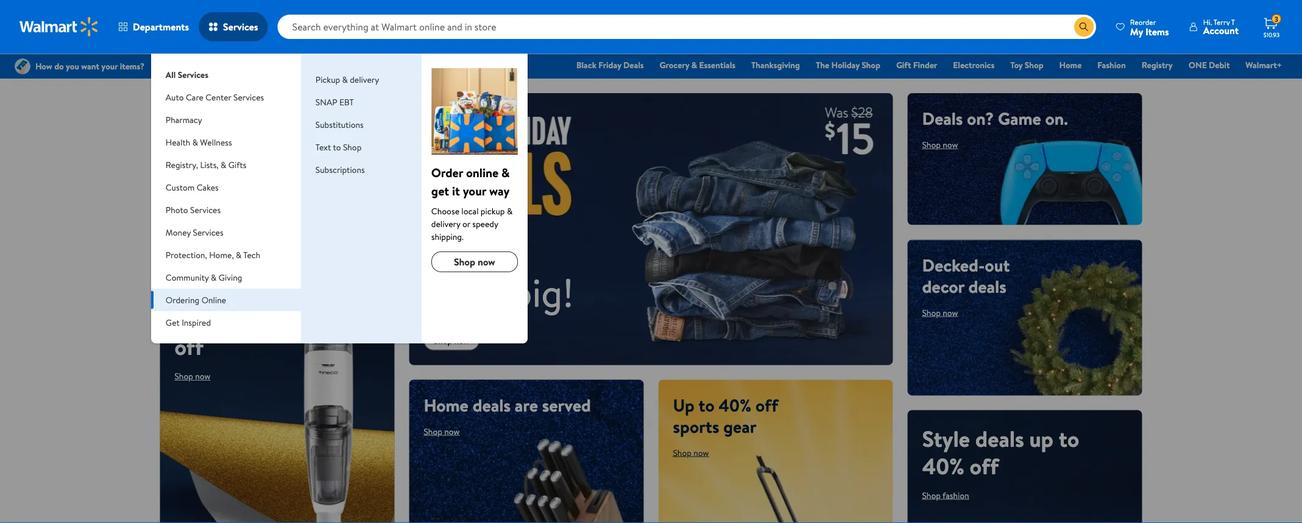 Task type: describe. For each thing, give the bounding box(es) containing it.
services inside popup button
[[223, 20, 258, 34]]

grocery & essentials
[[660, 59, 736, 71]]

toy shop link
[[1006, 59, 1050, 72]]

& right pickup
[[342, 73, 348, 85]]

$10.93
[[1264, 30, 1281, 39]]

or
[[463, 218, 471, 230]]

the
[[816, 59, 830, 71]]

high tech gifts, huge savings
[[175, 107, 332, 152]]

tech
[[243, 249, 261, 261]]

gift
[[897, 59, 912, 71]]

community
[[166, 272, 209, 284]]

get
[[432, 182, 449, 199]]

lists,
[[200, 159, 219, 171]]

order online & get it your way choose local pickup & delivery or speedy shipping.
[[432, 164, 513, 243]]

& up the way
[[502, 164, 510, 181]]

photo services
[[166, 204, 221, 216]]

30%
[[230, 305, 270, 335]]

savings
[[175, 128, 229, 152]]

gifts
[[228, 159, 247, 171]]

now for save big!
[[455, 335, 470, 347]]

gifts,
[[252, 107, 291, 130]]

registry, lists, & gifts button
[[151, 154, 301, 176]]

home link
[[1055, 59, 1088, 72]]

& left gifts
[[221, 159, 226, 171]]

walmart image
[[20, 17, 99, 37]]

out
[[985, 253, 1011, 277]]

pickup & delivery
[[316, 73, 379, 85]]

on?
[[968, 107, 995, 130]]

home for home deals up to 30% off
[[175, 277, 232, 308]]

one
[[1189, 59, 1208, 71]]

style deals up to 40% off
[[923, 424, 1080, 482]]

black friday deals link
[[571, 59, 650, 72]]

pickup
[[316, 73, 340, 85]]

speedy
[[473, 218, 498, 230]]

shop now link for decked-out decor deals
[[923, 307, 959, 319]]

& right health at the left top of page
[[192, 136, 198, 148]]

black
[[577, 59, 597, 71]]

ordering online button
[[151, 289, 301, 312]]

& right grocery
[[692, 59, 698, 71]]

deals for home deals are served
[[473, 394, 511, 417]]

game
[[999, 107, 1042, 130]]

& left giving
[[211, 272, 217, 284]]

ordering online image
[[432, 68, 518, 155]]

choose
[[432, 205, 460, 217]]

now for deals on? game on.
[[943, 139, 959, 151]]

inspired
[[182, 317, 211, 329]]

tech
[[215, 107, 248, 130]]

pickup & delivery link
[[316, 73, 379, 85]]

text
[[316, 141, 331, 153]]

electronics
[[954, 59, 995, 71]]

custom cakes button
[[151, 176, 301, 199]]

walmart+ link
[[1241, 59, 1288, 72]]

fashion
[[1098, 59, 1127, 71]]

electronics link
[[948, 59, 1001, 72]]

up to 40% off sports gear
[[673, 394, 779, 439]]

off inside up to 40% off sports gear
[[756, 394, 779, 417]]

Walmart Site-Wide search field
[[278, 15, 1097, 39]]

snap ebt link
[[316, 96, 354, 108]]

one debit
[[1189, 59, 1231, 71]]

get
[[166, 317, 180, 329]]

my
[[1131, 25, 1144, 38]]

custom
[[166, 181, 195, 193]]

finder
[[914, 59, 938, 71]]

pharmacy
[[166, 114, 202, 126]]

shop now for decked-out decor deals
[[923, 307, 959, 319]]

community & giving button
[[151, 266, 301, 289]]

substitutions link
[[316, 119, 364, 130]]

toy
[[1011, 59, 1023, 71]]

registry
[[1142, 59, 1174, 71]]

services up tech
[[234, 91, 264, 103]]

it
[[452, 182, 460, 199]]

shop now link for home deals are served
[[424, 426, 460, 438]]

big!
[[511, 265, 574, 320]]

services for money services
[[193, 227, 224, 238]]

reorder my items
[[1131, 17, 1170, 38]]

now for home deals are served
[[445, 426, 460, 438]]

decor
[[923, 275, 965, 298]]

served
[[542, 394, 591, 417]]

huge
[[295, 107, 332, 130]]

40% inside up to 40% off sports gear
[[719, 394, 752, 417]]

fashion link
[[1093, 59, 1132, 72]]

text to shop link
[[316, 141, 362, 153]]



Task type: vqa. For each thing, say whether or not it's contained in the screenshot.
Get
yes



Task type: locate. For each thing, give the bounding box(es) containing it.
2 vertical spatial off
[[970, 451, 999, 482]]

home,
[[209, 249, 234, 261]]

&
[[692, 59, 698, 71], [342, 73, 348, 85], [192, 136, 198, 148], [221, 159, 226, 171], [502, 164, 510, 181], [507, 205, 513, 217], [236, 249, 242, 261], [211, 272, 217, 284]]

shop now link for deals on? game on.
[[923, 139, 959, 151]]

1 vertical spatial up
[[1030, 424, 1054, 454]]

protection, home, & tech button
[[151, 244, 301, 266]]

search icon image
[[1080, 22, 1089, 32]]

0 horizontal spatial home
[[175, 277, 232, 308]]

terry
[[1214, 17, 1231, 27]]

services right all
[[178, 69, 209, 80]]

off inside style deals up to 40% off
[[970, 451, 999, 482]]

are
[[515, 394, 538, 417]]

photo
[[166, 204, 188, 216]]

now for decked-out decor deals
[[943, 307, 959, 319]]

0 vertical spatial deals
[[624, 59, 644, 71]]

substitutions
[[316, 119, 364, 130]]

photo services button
[[151, 199, 301, 221]]

services up all services link
[[223, 20, 258, 34]]

0 vertical spatial up
[[175, 305, 199, 335]]

1 vertical spatial 40%
[[923, 451, 965, 482]]

hi,
[[1204, 17, 1213, 27]]

& inside dropdown button
[[236, 249, 242, 261]]

get inspired button
[[151, 312, 301, 334]]

1 horizontal spatial home
[[424, 394, 469, 417]]

to
[[333, 141, 341, 153], [204, 305, 225, 335], [699, 394, 715, 417], [1059, 424, 1080, 454]]

shop now for deals on? game on.
[[923, 139, 959, 151]]

40% up shop fashion link
[[923, 451, 965, 482]]

40% inside style deals up to 40% off
[[923, 451, 965, 482]]

delivery down the choose
[[432, 218, 461, 230]]

shop fashion link
[[923, 490, 970, 502]]

decked-
[[923, 253, 986, 277]]

home inside home deals up to 30% off
[[175, 277, 232, 308]]

0 vertical spatial 40%
[[719, 394, 752, 417]]

1 vertical spatial deals
[[923, 107, 964, 130]]

center
[[206, 91, 231, 103]]

shop now link for up to 40% off sports gear
[[673, 447, 709, 459]]

order
[[432, 164, 463, 181]]

off inside home deals up to 30% off
[[175, 332, 204, 362]]

shop now link for save big!
[[424, 331, 480, 351]]

health
[[166, 136, 190, 148]]

deals inside style deals up to 40% off
[[976, 424, 1025, 454]]

shop now link for high tech gifts, huge savings
[[175, 160, 211, 172]]

services for photo services
[[190, 204, 221, 216]]

protection,
[[166, 249, 207, 261]]

deals left on?
[[923, 107, 964, 130]]

40%
[[719, 394, 752, 417], [923, 451, 965, 482]]

black friday deals
[[577, 59, 644, 71]]

0 horizontal spatial 40%
[[719, 394, 752, 417]]

2 horizontal spatial off
[[970, 451, 999, 482]]

shop now link for home deals up to 30% off
[[175, 371, 211, 383]]

services down cakes
[[190, 204, 221, 216]]

deals inside decked-out decor deals
[[969, 275, 1007, 298]]

now for home deals up to 30% off
[[195, 371, 211, 383]]

shipping.
[[432, 231, 464, 243]]

departments
[[133, 20, 189, 34]]

shop fashion
[[923, 490, 970, 502]]

auto care center services button
[[151, 86, 301, 109]]

care
[[186, 91, 204, 103]]

delivery inside order online & get it your way choose local pickup & delivery or speedy shipping.
[[432, 218, 461, 230]]

0 horizontal spatial delivery
[[350, 73, 379, 85]]

up inside style deals up to 40% off
[[1030, 424, 1054, 454]]

1 horizontal spatial deals
[[923, 107, 964, 130]]

now
[[943, 139, 959, 151], [195, 160, 211, 172], [478, 255, 496, 269], [943, 307, 959, 319], [455, 335, 470, 347], [195, 371, 211, 383], [445, 426, 460, 438], [694, 447, 709, 459]]

community & giving
[[166, 272, 242, 284]]

toy shop
[[1011, 59, 1044, 71]]

deals down tech at the top of page
[[238, 277, 286, 308]]

deals for home deals up to 30% off
[[238, 277, 286, 308]]

to inside up to 40% off sports gear
[[699, 394, 715, 417]]

1 horizontal spatial delivery
[[432, 218, 461, 230]]

snap
[[316, 96, 338, 108]]

decked-out decor deals
[[923, 253, 1011, 298]]

1 horizontal spatial up
[[1030, 424, 1054, 454]]

services up protection, home, & tech
[[193, 227, 224, 238]]

shop inside the holiday shop link
[[862, 59, 881, 71]]

your
[[463, 182, 487, 199]]

high
[[175, 107, 211, 130]]

all services link
[[151, 54, 301, 86]]

deals right the style
[[976, 424, 1025, 454]]

shop now for up to 40% off sports gear
[[673, 447, 709, 459]]

health & wellness button
[[151, 131, 301, 154]]

0 vertical spatial home
[[1060, 59, 1082, 71]]

cakes
[[197, 181, 219, 193]]

text to shop
[[316, 141, 362, 153]]

style
[[923, 424, 971, 454]]

the holiday shop
[[816, 59, 881, 71]]

friday
[[599, 59, 622, 71]]

0 horizontal spatial deals
[[624, 59, 644, 71]]

1 vertical spatial delivery
[[432, 218, 461, 230]]

registry,
[[166, 159, 198, 171]]

0 vertical spatial off
[[175, 332, 204, 362]]

online
[[466, 164, 499, 181]]

delivery up ebt
[[350, 73, 379, 85]]

home deals are served
[[424, 394, 591, 417]]

deals right friday
[[624, 59, 644, 71]]

1 vertical spatial home
[[175, 277, 232, 308]]

thanksgiving link
[[746, 59, 806, 72]]

deals for style deals up to 40% off
[[976, 424, 1025, 454]]

home for home
[[1060, 59, 1082, 71]]

home for home deals are served
[[424, 394, 469, 417]]

thanksgiving
[[752, 59, 801, 71]]

Search search field
[[278, 15, 1097, 39]]

deals on? game on.
[[923, 107, 1069, 130]]

subscriptions link
[[316, 164, 365, 176]]

shop now for home deals are served
[[424, 426, 460, 438]]

now for up to 40% off sports gear
[[694, 447, 709, 459]]

sports
[[673, 415, 720, 439]]

0 horizontal spatial off
[[175, 332, 204, 362]]

to inside home deals up to 30% off
[[204, 305, 225, 335]]

shop now for home deals up to 30% off
[[175, 371, 211, 383]]

home deals up to 30% off
[[175, 277, 286, 362]]

holiday
[[832, 59, 860, 71]]

departments button
[[109, 12, 199, 41]]

up
[[673, 394, 695, 417]]

deals inside home deals up to 30% off
[[238, 277, 286, 308]]

off for home deals up to 30% off
[[175, 332, 204, 362]]

up for home deals up to 30% off
[[175, 305, 199, 335]]

shop
[[862, 59, 881, 71], [1025, 59, 1044, 71], [923, 139, 941, 151], [343, 141, 362, 153], [175, 160, 193, 172], [454, 255, 476, 269], [923, 307, 941, 319], [434, 335, 453, 347], [175, 371, 193, 383], [424, 426, 443, 438], [673, 447, 692, 459], [923, 490, 941, 502]]

money services button
[[151, 221, 301, 244]]

walmart+
[[1246, 59, 1283, 71]]

grocery & essentials link
[[655, 59, 741, 72]]

ebt
[[340, 96, 354, 108]]

shop inside toy shop link
[[1025, 59, 1044, 71]]

the holiday shop link
[[811, 59, 886, 72]]

up for style deals up to 40% off
[[1030, 424, 1054, 454]]

essentials
[[700, 59, 736, 71]]

shop now for save big!
[[434, 335, 470, 347]]

2 vertical spatial home
[[424, 394, 469, 417]]

shop now for high tech gifts, huge savings
[[175, 160, 211, 172]]

up
[[175, 305, 199, 335], [1030, 424, 1054, 454]]

0 horizontal spatial up
[[175, 305, 199, 335]]

deals left are
[[473, 394, 511, 417]]

services button
[[199, 12, 268, 41]]

online
[[202, 294, 226, 306]]

services for all services
[[178, 69, 209, 80]]

snap ebt
[[316, 96, 354, 108]]

account
[[1204, 24, 1240, 37]]

ordering online
[[166, 294, 226, 306]]

1 vertical spatial off
[[756, 394, 779, 417]]

home
[[1060, 59, 1082, 71], [175, 277, 232, 308], [424, 394, 469, 417]]

subscriptions
[[316, 164, 365, 176]]

off for style deals up to 40% off
[[970, 451, 999, 482]]

3
[[1275, 14, 1279, 24]]

& right "pickup"
[[507, 205, 513, 217]]

delivery
[[350, 73, 379, 85], [432, 218, 461, 230]]

registry link
[[1137, 59, 1179, 72]]

2 horizontal spatial home
[[1060, 59, 1082, 71]]

deals inside black friday deals link
[[624, 59, 644, 71]]

gear
[[724, 415, 757, 439]]

0 vertical spatial delivery
[[350, 73, 379, 85]]

all services
[[166, 69, 209, 80]]

auto care center services
[[166, 91, 264, 103]]

grocery
[[660, 59, 690, 71]]

1 horizontal spatial off
[[756, 394, 779, 417]]

gift finder
[[897, 59, 938, 71]]

now for high tech gifts, huge savings
[[195, 160, 211, 172]]

1 horizontal spatial 40%
[[923, 451, 965, 482]]

40% right up
[[719, 394, 752, 417]]

& left tech at the top of page
[[236, 249, 242, 261]]

deals right decor on the right
[[969, 275, 1007, 298]]

local
[[462, 205, 479, 217]]

items
[[1146, 25, 1170, 38]]

protection, home, & tech
[[166, 249, 261, 261]]

to inside style deals up to 40% off
[[1059, 424, 1080, 454]]

way
[[490, 182, 510, 199]]

up inside home deals up to 30% off
[[175, 305, 199, 335]]

services
[[223, 20, 258, 34], [178, 69, 209, 80], [234, 91, 264, 103], [190, 204, 221, 216], [193, 227, 224, 238]]



